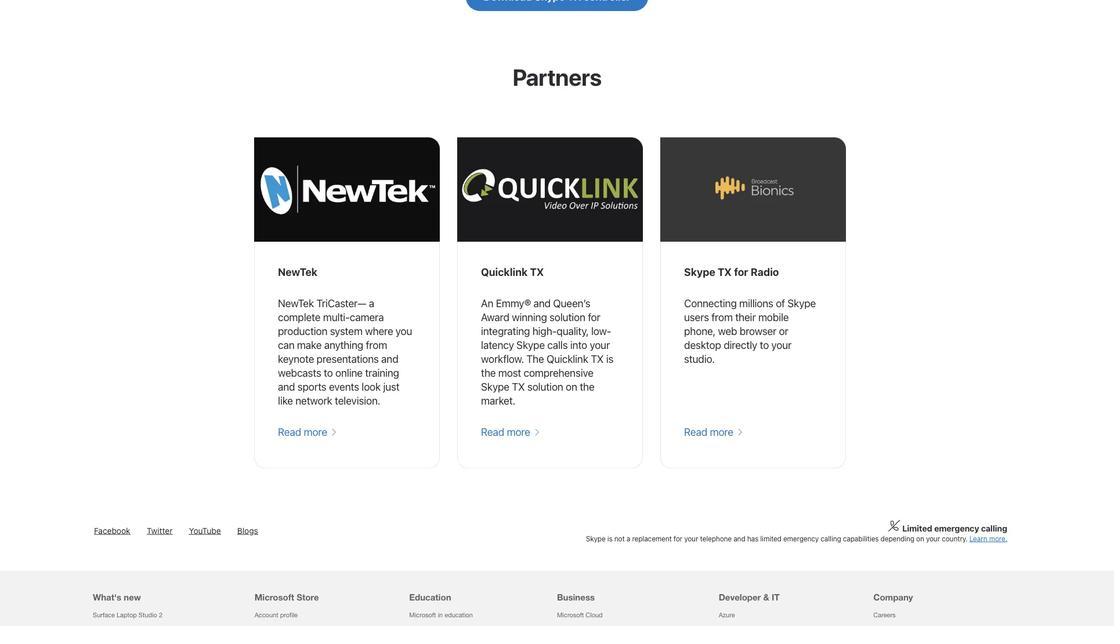 Task type: locate. For each thing, give the bounding box(es) containing it.
3 read more link from the left
[[684, 425, 743, 440]]

your inside an emmy® and queen's award winning solution for integrating high-quality, low- latency skype calls into your workflow. the quicklink tx is the most comprehensive skype tx solution on the market.
[[590, 339, 610, 351]]

read more for like
[[278, 426, 330, 438]]

1 horizontal spatial more
[[507, 426, 530, 438]]

1 vertical spatial calling
[[821, 535, 841, 543]]

cloud
[[586, 612, 603, 619]]

1 vertical spatial is
[[608, 535, 613, 543]]

1 more from the left
[[304, 426, 327, 438]]

2 horizontal spatial read
[[684, 426, 708, 438]]

1 horizontal spatial emergency
[[935, 524, 979, 534]]

1 vertical spatial the
[[580, 381, 595, 393]]

emmy®
[[496, 297, 531, 310]]

1 vertical spatial a
[[627, 535, 630, 543]]

training
[[365, 367, 399, 379]]

newtek inside the newtek tricaster— a complete multi-camera production system where you can make anything from keynote presentations and webcasts to online training and sports events look just like network television.
[[278, 297, 314, 310]]

2 read more from the left
[[481, 426, 533, 438]]

just
[[383, 381, 400, 393]]

a
[[369, 297, 374, 310], [627, 535, 630, 543]]

skype up the the
[[517, 339, 545, 351]]

quality,
[[557, 325, 589, 337]]

1 vertical spatial quicklink
[[547, 353, 588, 365]]

twitter
[[147, 526, 173, 536]]

quicklink
[[481, 266, 528, 278], [547, 353, 588, 365]]

and inside an emmy® and queen's award winning solution for integrating high-quality, low- latency skype calls into your workflow. the quicklink tx is the most comprehensive skype tx solution on the market.
[[534, 297, 551, 310]]

1 vertical spatial emergency
[[784, 535, 819, 543]]

1 read from the left
[[278, 426, 301, 438]]

quicklink tx company logo image
[[457, 138, 643, 242]]

0 vertical spatial solution
[[550, 311, 586, 324]]

1 horizontal spatial on
[[917, 535, 924, 543]]

0 horizontal spatial more
[[304, 426, 327, 438]]

newtek tricaster— a complete multi-camera production system where you can make anything from keynote presentations and webcasts to online training and sports events look just like network television.
[[278, 297, 412, 407]]

2 horizontal spatial more
[[710, 426, 734, 438]]

skype tx for radio company logo image
[[661, 138, 846, 242]]

0 horizontal spatial read more link
[[278, 425, 337, 440]]

0 vertical spatial the
[[481, 367, 496, 379]]

microsoft inside heading
[[255, 593, 294, 603]]

country.
[[942, 535, 968, 543]]

quicklink inside an emmy® and queen's award winning solution for integrating high-quality, low- latency skype calls into your workflow. the quicklink tx is the most comprehensive skype tx solution on the market.
[[547, 353, 588, 365]]

most
[[498, 367, 521, 379]]

business
[[557, 593, 595, 603]]

microsoft in education
[[409, 612, 473, 619]]

your down or
[[772, 339, 792, 351]]

market.
[[481, 395, 515, 407]]

0 horizontal spatial on
[[566, 381, 577, 393]]

more for solution
[[507, 426, 530, 438]]

and up winning
[[534, 297, 551, 310]]

skype right "of"
[[788, 297, 816, 310]]

users
[[684, 311, 709, 324]]

a up the camera
[[369, 297, 374, 310]]

newtek
[[278, 266, 318, 278], [278, 297, 314, 310]]

careers link
[[874, 612, 896, 619]]

&
[[764, 593, 770, 603]]

from up web
[[712, 311, 733, 324]]

for up 'low-'
[[588, 311, 601, 324]]

queen's
[[553, 297, 591, 310]]

your left the "telephone"
[[684, 535, 698, 543]]

0 horizontal spatial a
[[369, 297, 374, 310]]

microsoft down business
[[557, 612, 584, 619]]

education
[[445, 612, 473, 619]]

complete
[[278, 311, 321, 324]]

0 vertical spatial for
[[734, 266, 749, 278]]

emergency right limited on the bottom right
[[784, 535, 819, 543]]

integrating
[[481, 325, 530, 337]]

high-
[[533, 325, 557, 337]]

microsoft left in
[[409, 612, 436, 619]]

on down the comprehensive
[[566, 381, 577, 393]]

1 vertical spatial on
[[917, 535, 924, 543]]

0 horizontal spatial calling
[[821, 535, 841, 543]]

on down limited
[[917, 535, 924, 543]]

the down workflow.
[[481, 367, 496, 379]]

0 horizontal spatial from
[[366, 339, 387, 351]]

quicklink up emmy®
[[481, 266, 528, 278]]

0 horizontal spatial read more
[[278, 426, 330, 438]]

skype inside connecting millions of skype users from their mobile phone, web browser or desktop directly to your studio.
[[788, 297, 816, 310]]

1 newtek from the top
[[278, 266, 318, 278]]

from inside connecting millions of skype users from their mobile phone, web browser or desktop directly to your studio.
[[712, 311, 733, 324]]

read more link for tx
[[481, 425, 540, 440]]

television.
[[335, 395, 380, 407]]

the down the comprehensive
[[580, 381, 595, 393]]

is
[[606, 353, 614, 365], [608, 535, 613, 543]]

surface
[[93, 612, 115, 619]]

microsoft
[[255, 593, 294, 603], [409, 612, 436, 619], [557, 612, 584, 619]]

your down 'low-'
[[590, 339, 610, 351]]

2 horizontal spatial read more
[[684, 426, 736, 438]]

microsoft cloud
[[557, 612, 603, 619]]

a right not
[[627, 535, 630, 543]]

calling left 'capabilities'
[[821, 535, 841, 543]]

0 horizontal spatial read
[[278, 426, 301, 438]]

azure link
[[719, 612, 735, 619]]

the
[[481, 367, 496, 379], [580, 381, 595, 393]]

1 vertical spatial to
[[324, 367, 333, 379]]

1 horizontal spatial microsoft
[[409, 612, 436, 619]]

1 vertical spatial newtek
[[278, 297, 314, 310]]

millions
[[739, 297, 774, 310]]

microsoft up account profile
[[255, 593, 294, 603]]

has
[[747, 535, 759, 543]]

0 vertical spatial calling
[[981, 524, 1008, 534]]

can
[[278, 339, 295, 351]]

or
[[779, 325, 789, 337]]

from down where
[[366, 339, 387, 351]]

2 read more link from the left
[[481, 425, 540, 440]]

1 horizontal spatial read
[[481, 426, 504, 438]]

business heading
[[557, 571, 705, 606]]

on
[[566, 381, 577, 393], [917, 535, 924, 543]]

1 horizontal spatial read more
[[481, 426, 533, 438]]

0 horizontal spatial for
[[588, 311, 601, 324]]

read more link
[[278, 425, 337, 440], [481, 425, 540, 440], [684, 425, 743, 440]]

0 vertical spatial a
[[369, 297, 374, 310]]

presentations
[[317, 353, 379, 365]]

camera
[[350, 311, 384, 324]]

read more link for like
[[278, 425, 337, 440]]

not
[[615, 535, 625, 543]]

look
[[362, 381, 381, 393]]

0 horizontal spatial quicklink
[[481, 266, 528, 278]]

1 vertical spatial for
[[588, 311, 601, 324]]

more
[[304, 426, 327, 438], [507, 426, 530, 438], [710, 426, 734, 438]]

0 vertical spatial to
[[760, 339, 769, 351]]

tx down 'low-'
[[591, 353, 604, 365]]

is down 'low-'
[[606, 353, 614, 365]]

skype up market.
[[481, 381, 510, 393]]

read for like
[[278, 426, 301, 438]]

in
[[438, 612, 443, 619]]

2 read from the left
[[481, 426, 504, 438]]

comprehensive
[[524, 367, 594, 379]]

for right the replacement
[[674, 535, 683, 543]]

2 horizontal spatial read more link
[[684, 425, 743, 440]]

microsoft cloud link
[[557, 612, 603, 619]]

calling
[[981, 524, 1008, 534], [821, 535, 841, 543]]

education
[[409, 593, 451, 603]]

emergency up country.
[[935, 524, 979, 534]]

your inside connecting millions of skype users from their mobile phone, web browser or desktop directly to your studio.
[[772, 339, 792, 351]]

company heading
[[874, 571, 1015, 606]]

1 horizontal spatial for
[[674, 535, 683, 543]]

azure
[[719, 612, 735, 619]]

skype inside limited emergency calling skype is not a replacement for your telephone and has limited emergency calling capabilities depending on your country. learn more.
[[586, 535, 606, 543]]

0 vertical spatial on
[[566, 381, 577, 393]]

surface laptop studio 2 link
[[93, 612, 163, 619]]

what's new heading
[[93, 571, 241, 606]]

2 vertical spatial for
[[674, 535, 683, 543]]

tx down "most"
[[512, 381, 525, 393]]

0 vertical spatial newtek
[[278, 266, 318, 278]]

on inside an emmy® and queen's award winning solution for integrating high-quality, low- latency skype calls into your workflow. the quicklink tx is the most comprehensive skype tx solution on the market.
[[566, 381, 577, 393]]

for inside an emmy® and queen's award winning solution for integrating high-quality, low- latency skype calls into your workflow. the quicklink tx is the most comprehensive skype tx solution on the market.
[[588, 311, 601, 324]]

1 vertical spatial from
[[366, 339, 387, 351]]

partners main content
[[0, 0, 1114, 492]]

desktop
[[684, 339, 721, 351]]

1 horizontal spatial read more link
[[481, 425, 540, 440]]

to down browser
[[760, 339, 769, 351]]

2 more from the left
[[507, 426, 530, 438]]

1 horizontal spatial to
[[760, 339, 769, 351]]

0 vertical spatial from
[[712, 311, 733, 324]]

0 horizontal spatial to
[[324, 367, 333, 379]]

winning
[[512, 311, 547, 324]]

0 vertical spatial is
[[606, 353, 614, 365]]

skype up connecting
[[684, 266, 716, 278]]

skype left not
[[586, 535, 606, 543]]

you
[[396, 325, 412, 337]]

is inside an emmy® and queen's award winning solution for integrating high-quality, low- latency skype calls into your workflow. the quicklink tx is the most comprehensive skype tx solution on the market.
[[606, 353, 614, 365]]

for
[[734, 266, 749, 278], [588, 311, 601, 324], [674, 535, 683, 543]]

is inside limited emergency calling skype is not a replacement for your telephone and has limited emergency calling capabilities depending on your country. learn more.
[[608, 535, 613, 543]]

company
[[874, 593, 913, 603]]

account profile link
[[255, 612, 298, 619]]

blogs
[[237, 526, 258, 536]]

browser
[[740, 325, 777, 337]]

2 newtek from the top
[[278, 297, 314, 310]]

limited
[[761, 535, 782, 543]]

1 horizontal spatial quicklink
[[547, 353, 588, 365]]

store
[[297, 593, 319, 603]]

for left 'radio'
[[734, 266, 749, 278]]

2 horizontal spatial microsoft
[[557, 612, 584, 619]]

is left not
[[608, 535, 613, 543]]

skype tx for radio
[[684, 266, 779, 278]]

capabilities
[[843, 535, 879, 543]]

studio
[[139, 612, 157, 619]]

1 read more link from the left
[[278, 425, 337, 440]]

keynote
[[278, 353, 314, 365]]

1 horizontal spatial a
[[627, 535, 630, 543]]

a inside the newtek tricaster— a complete multi-camera production system where you can make anything from keynote presentations and webcasts to online training and sports events look just like network television.
[[369, 297, 374, 310]]

1 horizontal spatial from
[[712, 311, 733, 324]]

tx
[[530, 266, 544, 278], [718, 266, 732, 278], [591, 353, 604, 365], [512, 381, 525, 393]]

web
[[718, 325, 737, 337]]

microsoft for microsoft store
[[255, 593, 294, 603]]

read
[[278, 426, 301, 438], [481, 426, 504, 438], [684, 426, 708, 438]]

0 horizontal spatial microsoft
[[255, 593, 294, 603]]

solution down queen's
[[550, 311, 586, 324]]

calling up more.
[[981, 524, 1008, 534]]

what's
[[93, 593, 121, 603]]

0 vertical spatial quicklink
[[481, 266, 528, 278]]

quicklink up the comprehensive
[[547, 353, 588, 365]]

solution down the comprehensive
[[528, 381, 563, 393]]

3 read from the left
[[684, 426, 708, 438]]

and left has
[[734, 535, 746, 543]]

to left the online
[[324, 367, 333, 379]]

1 read more from the left
[[278, 426, 330, 438]]



Task type: vqa. For each thing, say whether or not it's contained in the screenshot.
first Read more "link" from left
yes



Task type: describe. For each thing, give the bounding box(es) containing it.
phone,
[[684, 325, 716, 337]]

3 read more from the left
[[684, 426, 736, 438]]

an emmy® and queen's award winning solution for integrating high-quality, low- latency skype calls into your workflow. the quicklink tx is the most comprehensive skype tx solution on the market.
[[481, 297, 614, 407]]

an
[[481, 297, 494, 310]]

where
[[365, 325, 393, 337]]

newtek company logo image
[[254, 138, 440, 242]]

limited emergency calling skype is not a replacement for your telephone and has limited emergency calling capabilities depending on your country. learn more.
[[586, 524, 1008, 543]]

depending
[[881, 535, 915, 543]]

1 vertical spatial solution
[[528, 381, 563, 393]]

connecting millions of skype users from their mobile phone, web browser or desktop directly to your studio.
[[684, 297, 816, 365]]

1 horizontal spatial calling
[[981, 524, 1008, 534]]

more for network
[[304, 426, 327, 438]]

microsoft for microsoft in education
[[409, 612, 436, 619]]

connecting
[[684, 297, 737, 310]]

events
[[329, 381, 359, 393]]

it
[[772, 593, 780, 603]]

to inside the newtek tricaster— a complete multi-camera production system where you can make anything from keynote presentations and webcasts to online training and sports events look just like network television.
[[324, 367, 333, 379]]

0 horizontal spatial emergency
[[784, 535, 819, 543]]

account
[[255, 612, 278, 619]]

telephone
[[700, 535, 732, 543]]

low-
[[591, 325, 611, 337]]

learn more. link
[[970, 535, 1008, 543]]

developer & it
[[719, 593, 780, 603]]

replacement
[[632, 535, 672, 543]]

tx up connecting
[[718, 266, 732, 278]]

0 vertical spatial emergency
[[935, 524, 979, 534]]

directly
[[724, 339, 758, 351]]

read more for tx
[[481, 426, 533, 438]]

online
[[335, 367, 363, 379]]

developer & it heading
[[719, 571, 860, 606]]

microsoft store
[[255, 593, 319, 603]]

0 horizontal spatial the
[[481, 367, 496, 379]]

limited
[[903, 524, 933, 534]]

newtek for newtek tricaster— a complete multi-camera production system where you can make anything from keynote presentations and webcasts to online training and sports events look just like network television.
[[278, 297, 314, 310]]

a inside limited emergency calling skype is not a replacement for your telephone and has limited emergency calling capabilities depending on your country. learn more.
[[627, 535, 630, 543]]

account profile
[[255, 612, 298, 619]]

to inside connecting millions of skype users from their mobile phone, web browser or desktop directly to your studio.
[[760, 339, 769, 351]]

studio.
[[684, 353, 715, 365]]

latency
[[481, 339, 514, 351]]

learn
[[970, 535, 988, 543]]

microsoft for microsoft cloud
[[557, 612, 584, 619]]

new
[[124, 593, 141, 603]]

3 more from the left
[[710, 426, 734, 438]]

2 horizontal spatial for
[[734, 266, 749, 278]]

tricaster—
[[317, 297, 366, 310]]

multi-
[[323, 311, 350, 324]]

blogs link
[[237, 526, 258, 536]]

microsoft in education link
[[409, 612, 473, 619]]

and up training
[[381, 353, 398, 365]]

education heading
[[409, 571, 550, 606]]

like
[[278, 395, 293, 407]]

on inside limited emergency calling skype is not a replacement for your telephone and has limited emergency calling capabilities depending on your country. learn more.
[[917, 535, 924, 543]]

1 horizontal spatial the
[[580, 381, 595, 393]]

system
[[330, 325, 363, 337]]

laptop
[[117, 612, 137, 619]]

surface laptop studio 2
[[93, 612, 163, 619]]

sports
[[298, 381, 327, 393]]

more.
[[989, 535, 1008, 543]]

what's new
[[93, 593, 141, 603]]

for inside limited emergency calling skype is not a replacement for your telephone and has limited emergency calling capabilities depending on your country. learn more.
[[674, 535, 683, 543]]

microsoft store heading
[[255, 571, 395, 606]]

their
[[736, 311, 756, 324]]

from inside the newtek tricaster— a complete multi-camera production system where you can make anything from keynote presentations and webcasts to online training and sports events look just like network television.
[[366, 339, 387, 351]]

tx up emmy®
[[530, 266, 544, 278]]

developer
[[719, 593, 761, 603]]

calls
[[548, 339, 568, 351]]

newtek for newtek
[[278, 266, 318, 278]]

network
[[296, 395, 332, 407]]

the
[[527, 353, 544, 365]]

footer resource links element
[[37, 571, 1077, 627]]

radio
[[751, 266, 779, 278]]

anything
[[324, 339, 363, 351]]

and up like
[[278, 381, 295, 393]]

make
[[297, 339, 322, 351]]

into
[[570, 339, 587, 351]]

facebook
[[94, 526, 130, 536]]

read for tx
[[481, 426, 504, 438]]

of
[[776, 297, 785, 310]]

workflow.
[[481, 353, 524, 365]]

your down limited
[[926, 535, 940, 543]]

2
[[159, 612, 163, 619]]

award
[[481, 311, 509, 324]]

and inside limited emergency calling skype is not a replacement for your telephone and has limited emergency calling capabilities depending on your country. learn more.
[[734, 535, 746, 543]]

mobile
[[759, 311, 789, 324]]

youtube
[[189, 526, 221, 536]]

production
[[278, 325, 328, 337]]

twitter link
[[147, 526, 173, 536]]

careers
[[874, 612, 896, 619]]

webcasts
[[278, 367, 321, 379]]

profile
[[280, 612, 298, 619]]



